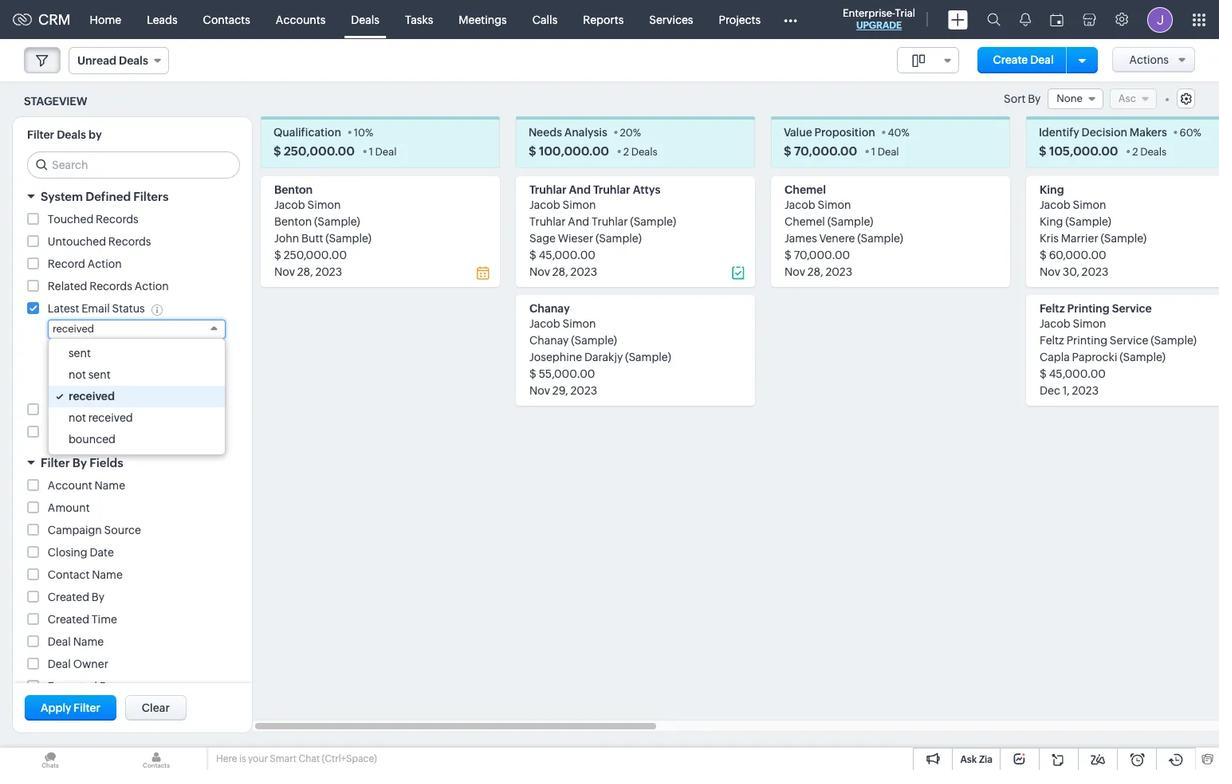 Task type: describe. For each thing, give the bounding box(es) containing it.
not for not received
[[69, 411, 86, 424]]

0 vertical spatial service
[[1112, 303, 1152, 315]]

create deal
[[993, 53, 1054, 66]]

2023 for chanay jacob simon chanay (sample) josephine darakjy (sample) $ 55,000.00 nov 29, 2023
[[571, 385, 597, 397]]

attys
[[633, 184, 661, 196]]

time
[[92, 613, 117, 626]]

simon for benton jacob simon benton (sample) john butt (sample) $ 250,000.00 nov 28, 2023
[[308, 199, 341, 212]]

calls link
[[520, 0, 570, 39]]

jacob for chanay jacob simon chanay (sample) josephine darakjy (sample) $ 55,000.00 nov 29, 2023
[[530, 318, 560, 330]]

1,
[[1063, 385, 1070, 397]]

is
[[239, 754, 246, 765]]

filter inside button
[[74, 702, 100, 715]]

not received option
[[49, 407, 225, 429]]

(sample) up james venere (sample) link
[[828, 216, 874, 228]]

2023 inside truhlar and truhlar attys jacob simon truhlar and truhlar (sample) sage wieser (sample) $ 45,000.00 nov 28, 2023
[[571, 266, 597, 279]]

2 feltz from the top
[[1040, 334, 1065, 347]]

40
[[888, 127, 902, 139]]

sent inside option
[[88, 368, 111, 381]]

james venere (sample) link
[[785, 232, 904, 245]]

sent option
[[49, 343, 225, 364]]

45,000.00 inside truhlar and truhlar attys jacob simon truhlar and truhlar (sample) sage wieser (sample) $ 45,000.00 nov 28, 2023
[[539, 249, 596, 262]]

ask zia
[[961, 754, 993, 766]]

0 vertical spatial and
[[569, 184, 591, 196]]

records for related
[[90, 280, 132, 293]]

king jacob simon king (sample) kris marrier (sample) $ 60,000.00 nov 30, 2023
[[1040, 184, 1147, 279]]

% for $ 105,000.00
[[1194, 127, 1202, 139]]

received inside field
[[53, 323, 94, 335]]

chanay link
[[530, 303, 570, 315]]

josephine darakjy (sample) link
[[530, 351, 671, 364]]

20
[[620, 127, 633, 139]]

chats image
[[0, 748, 100, 770]]

1 chanay from the top
[[530, 303, 570, 315]]

10
[[354, 127, 365, 139]]

leads link
[[134, 0, 190, 39]]

latest email status
[[48, 303, 145, 315]]

accounts link
[[263, 0, 338, 39]]

related records action
[[48, 280, 169, 293]]

zia
[[979, 754, 993, 766]]

deal up expected
[[48, 658, 71, 670]]

nov inside truhlar and truhlar attys jacob simon truhlar and truhlar (sample) sage wieser (sample) $ 45,000.00 nov 28, 2023
[[530, 266, 550, 279]]

1 70,000.00 from the top
[[794, 145, 857, 158]]

70,000.00 inside chemel jacob simon chemel (sample) james venere (sample) $ 70,000.00 nov 28, 2023
[[794, 249, 850, 262]]

system
[[41, 190, 83, 204]]

jacob for benton jacob simon benton (sample) john butt (sample) $ 250,000.00 nov 28, 2023
[[274, 199, 305, 212]]

makers
[[1130, 126, 1168, 139]]

meetings link
[[446, 0, 520, 39]]

(sample) down feltz printing service (sample) link
[[1120, 351, 1166, 364]]

2 for $ 100,000.00
[[623, 146, 629, 158]]

2 for $ 105,000.00
[[1133, 146, 1138, 158]]

deals down 20 %
[[631, 146, 658, 158]]

decision
[[1082, 126, 1128, 139]]

owner
[[73, 658, 108, 670]]

0 vertical spatial action
[[87, 258, 122, 271]]

105,000.00
[[1049, 145, 1119, 158]]

truhlar up truhlar and truhlar (sample) link
[[593, 184, 631, 196]]

1 vertical spatial service
[[1110, 334, 1149, 347]]

home link
[[77, 0, 134, 39]]

status
[[112, 303, 145, 315]]

capla
[[1040, 351, 1070, 364]]

feltz printing service link
[[1040, 303, 1152, 315]]

deal down 40
[[878, 146, 899, 158]]

projects
[[719, 13, 761, 26]]

(sample) down attys
[[630, 216, 676, 228]]

40 %
[[888, 127, 910, 139]]

nov for king jacob simon king (sample) kris marrier (sample) $ 60,000.00 nov 30, 2023
[[1040, 266, 1061, 279]]

by for created
[[92, 591, 105, 603]]

2 benton from the top
[[274, 216, 312, 228]]

1 vertical spatial printing
[[1067, 334, 1108, 347]]

(sample) right "venere"
[[858, 232, 904, 245]]

your
[[248, 754, 268, 765]]

jacob for chemel jacob simon chemel (sample) james venere (sample) $ 70,000.00 nov 28, 2023
[[785, 199, 816, 212]]

1 horizontal spatial action
[[135, 280, 169, 293]]

latest
[[48, 303, 79, 315]]

proposition
[[815, 126, 876, 139]]

filter for filter deals by
[[27, 129, 54, 141]]

crm link
[[13, 11, 71, 28]]

received field
[[48, 320, 226, 339]]

tasks
[[405, 13, 433, 26]]

by
[[89, 129, 102, 141]]

truhlar up sage wieser (sample) 'link'
[[592, 216, 628, 228]]

expected revenue
[[48, 680, 145, 693]]

truhlar and truhlar attys link
[[530, 184, 661, 196]]

projects link
[[706, 0, 774, 39]]

created time
[[48, 613, 117, 626]]

apply filter
[[41, 702, 100, 715]]

jacob inside truhlar and truhlar attys jacob simon truhlar and truhlar (sample) sage wieser (sample) $ 45,000.00 nov 28, 2023
[[530, 199, 560, 212]]

john butt (sample) link
[[274, 232, 372, 245]]

leads
[[147, 13, 178, 26]]

deal inside button
[[1031, 53, 1054, 66]]

clear
[[142, 702, 170, 715]]

28, for benton jacob simon benton (sample) john butt (sample) $ 250,000.00 nov 28, 2023
[[297, 266, 313, 279]]

filter deals by
[[27, 129, 102, 141]]

received option
[[49, 386, 225, 407]]

Search text field
[[28, 153, 239, 178]]

contact name
[[48, 568, 123, 581]]

record action
[[48, 258, 122, 271]]

$ inside chanay jacob simon chanay (sample) josephine darakjy (sample) $ 55,000.00 nov 29, 2023
[[530, 368, 537, 381]]

created for created by
[[48, 591, 89, 603]]

feltz printing service (sample) link
[[1040, 334, 1197, 347]]

(sample) up kris marrier (sample) link
[[1066, 216, 1112, 228]]

untouched
[[48, 236, 106, 248]]

john
[[274, 232, 299, 245]]

james
[[785, 232, 817, 245]]

% for $ 250,000.00
[[365, 127, 373, 139]]

$ inside king jacob simon king (sample) kris marrier (sample) $ 60,000.00 nov 30, 2023
[[1040, 249, 1047, 262]]

dec
[[1040, 385, 1061, 397]]

filter by fields
[[41, 456, 123, 469]]

(sample) right darakjy
[[625, 351, 671, 364]]

identify
[[1039, 126, 1080, 139]]

chemel link
[[785, 184, 826, 196]]

closing date
[[48, 546, 114, 559]]

1 king from the top
[[1040, 184, 1064, 196]]

% for $ 100,000.00
[[633, 127, 641, 139]]

benton link
[[274, 184, 313, 196]]

create deal button
[[977, 47, 1070, 73]]

2 king from the top
[[1040, 216, 1064, 228]]

create
[[993, 53, 1028, 66]]

$ down needs
[[529, 145, 536, 158]]

amount
[[48, 501, 90, 514]]

sort by
[[1004, 93, 1041, 105]]

filters
[[133, 190, 169, 204]]

deal right $ 250,000.00
[[375, 146, 397, 158]]

contact
[[48, 568, 90, 581]]

capla paprocki (sample) link
[[1040, 351, 1166, 364]]

55,000.00
[[539, 368, 595, 381]]

josephine
[[530, 351, 582, 364]]

deal name
[[48, 635, 104, 648]]

enterprise-
[[843, 7, 895, 19]]

2023 for chemel jacob simon chemel (sample) james venere (sample) $ 70,000.00 nov 28, 2023
[[826, 266, 853, 279]]

(sample) up john butt (sample) link
[[314, 216, 360, 228]]

services link
[[637, 0, 706, 39]]

simon for chemel jacob simon chemel (sample) james venere (sample) $ 70,000.00 nov 28, 2023
[[818, 199, 851, 212]]

100,000.00
[[539, 145, 609, 158]]

1 for 250,000.00
[[369, 146, 373, 158]]

email
[[81, 303, 110, 315]]

fields
[[90, 456, 123, 469]]

ask
[[961, 754, 977, 766]]

jacob for king jacob simon king (sample) kris marrier (sample) $ 60,000.00 nov 30, 2023
[[1040, 199, 1071, 212]]

trial
[[895, 7, 916, 19]]

services
[[649, 13, 693, 26]]

name for account name
[[95, 479, 125, 492]]



Task type: locate. For each thing, give the bounding box(es) containing it.
truhlar down $ 100,000.00
[[530, 184, 567, 196]]

and
[[569, 184, 591, 196], [568, 216, 590, 228]]

sent
[[69, 347, 91, 359], [88, 368, 111, 381]]

1 1 from the left
[[369, 146, 373, 158]]

0 horizontal spatial 2 deals
[[623, 146, 658, 158]]

nov down james
[[785, 266, 805, 279]]

nov down sage
[[530, 266, 550, 279]]

0 vertical spatial 250,000.00
[[284, 145, 355, 158]]

0 vertical spatial name
[[95, 479, 125, 492]]

2023 for king jacob simon king (sample) kris marrier (sample) $ 60,000.00 nov 30, 2023
[[1082, 266, 1109, 279]]

4 % from the left
[[1194, 127, 1202, 139]]

chanay
[[530, 303, 570, 315], [530, 334, 569, 347]]

0 vertical spatial king
[[1040, 184, 1064, 196]]

1 for 70,000.00
[[872, 146, 876, 158]]

1
[[369, 146, 373, 158], [872, 146, 876, 158]]

filter down "stageview"
[[27, 129, 54, 141]]

1 % from the left
[[365, 127, 373, 139]]

filter for filter by fields
[[41, 456, 70, 469]]

by right sort
[[1028, 93, 1041, 105]]

2023
[[315, 266, 342, 279], [571, 266, 597, 279], [826, 266, 853, 279], [1082, 266, 1109, 279], [571, 385, 597, 397], [1072, 385, 1099, 397]]

marrier
[[1061, 232, 1099, 245]]

0 vertical spatial 45,000.00
[[539, 249, 596, 262]]

sent inside option
[[69, 347, 91, 359]]

0 horizontal spatial 1
[[369, 146, 373, 158]]

nov inside chanay jacob simon chanay (sample) josephine darakjy (sample) $ 55,000.00 nov 29, 2023
[[530, 385, 550, 397]]

(sample) up capla paprocki (sample) "link"
[[1151, 334, 1197, 347]]

jacob up sage
[[530, 199, 560, 212]]

revenue
[[99, 680, 145, 693]]

1 250,000.00 from the top
[[284, 145, 355, 158]]

deals down makers
[[1141, 146, 1167, 158]]

1 deal down 10 %
[[369, 146, 397, 158]]

king up king (sample) link
[[1040, 184, 1064, 196]]

chanay (sample) link
[[530, 334, 617, 347]]

by
[[1028, 93, 1041, 105], [72, 456, 87, 469], [92, 591, 105, 603]]

not received
[[69, 411, 133, 424]]

chemel up james
[[785, 216, 825, 228]]

signals image
[[1020, 13, 1031, 26]]

2 1 from the left
[[872, 146, 876, 158]]

chemel up chemel (sample) link
[[785, 184, 826, 196]]

jacob inside feltz printing service jacob simon feltz printing service (sample) capla paprocki (sample) $ 45,000.00 dec 1, 2023
[[1040, 318, 1071, 330]]

$ 105,000.00
[[1039, 145, 1119, 158]]

3 % from the left
[[902, 127, 910, 139]]

1 vertical spatial name
[[92, 568, 123, 581]]

created down contact
[[48, 591, 89, 603]]

2 deals down 20 %
[[623, 146, 658, 158]]

nov inside king jacob simon king (sample) kris marrier (sample) $ 60,000.00 nov 30, 2023
[[1040, 266, 1061, 279]]

$ inside truhlar and truhlar attys jacob simon truhlar and truhlar (sample) sage wieser (sample) $ 45,000.00 nov 28, 2023
[[530, 249, 537, 262]]

1 1 deal from the left
[[369, 146, 397, 158]]

0 vertical spatial created
[[48, 591, 89, 603]]

(sample) down benton (sample) link
[[326, 232, 372, 245]]

2 250,000.00 from the top
[[284, 249, 347, 262]]

deals left tasks
[[351, 13, 380, 26]]

% right qualification
[[365, 127, 373, 139]]

2 horizontal spatial by
[[1028, 93, 1041, 105]]

2 vertical spatial received
[[88, 411, 133, 424]]

$ down value
[[784, 145, 792, 158]]

received down not sent
[[69, 390, 115, 402]]

campaign source
[[48, 524, 141, 536]]

actions
[[1130, 53, 1169, 66]]

reports link
[[570, 0, 637, 39]]

kris marrier (sample) link
[[1040, 232, 1147, 245]]

45,000.00 inside feltz printing service jacob simon feltz printing service (sample) capla paprocki (sample) $ 45,000.00 dec 1, 2023
[[1049, 368, 1106, 381]]

deal right create
[[1031, 53, 1054, 66]]

70,000.00
[[794, 145, 857, 158], [794, 249, 850, 262]]

1 vertical spatial benton
[[274, 216, 312, 228]]

45,000.00 up 1,
[[1049, 368, 1106, 381]]

$ inside chemel jacob simon chemel (sample) james venere (sample) $ 70,000.00 nov 28, 2023
[[785, 249, 792, 262]]

1 down 10 %
[[369, 146, 373, 158]]

28, inside chemel jacob simon chemel (sample) james venere (sample) $ 70,000.00 nov 28, 2023
[[808, 266, 824, 279]]

bounced option
[[49, 429, 225, 450]]

0 vertical spatial feltz
[[1040, 303, 1065, 315]]

2 vertical spatial filter
[[74, 702, 100, 715]]

nov for chemel jacob simon chemel (sample) james venere (sample) $ 70,000.00 nov 28, 2023
[[785, 266, 805, 279]]

related
[[48, 280, 87, 293]]

1 vertical spatial king
[[1040, 216, 1064, 228]]

nov inside "benton jacob simon benton (sample) john butt (sample) $ 250,000.00 nov 28, 2023"
[[274, 266, 295, 279]]

king link
[[1040, 184, 1064, 196]]

action up related records action
[[87, 258, 122, 271]]

(sample) right marrier
[[1101, 232, 1147, 245]]

2 vertical spatial records
[[90, 280, 132, 293]]

1 vertical spatial 250,000.00
[[284, 249, 347, 262]]

$ down kris
[[1040, 249, 1047, 262]]

nov down john on the top left of the page
[[274, 266, 295, 279]]

70,000.00 down "venere"
[[794, 249, 850, 262]]

activities
[[48, 403, 95, 416]]

analysis
[[564, 126, 608, 139]]

nov left 30,
[[1040, 266, 1061, 279]]

sent down sent option
[[88, 368, 111, 381]]

28, inside "benton jacob simon benton (sample) john butt (sample) $ 250,000.00 nov 28, 2023"
[[297, 266, 313, 279]]

0 vertical spatial printing
[[1068, 303, 1110, 315]]

2 vertical spatial name
[[73, 635, 104, 648]]

$ down john on the top left of the page
[[274, 249, 281, 262]]

identify decision makers
[[1039, 126, 1168, 139]]

chemel
[[785, 184, 826, 196], [785, 216, 825, 228]]

28, down butt
[[297, 266, 313, 279]]

1 vertical spatial action
[[135, 280, 169, 293]]

wieser
[[558, 232, 594, 245]]

list box containing sent
[[49, 339, 225, 454]]

60,000.00
[[1049, 249, 1107, 262]]

2 28, from the left
[[553, 266, 568, 279]]

not sent option
[[49, 364, 225, 386]]

apply filter button
[[25, 696, 116, 721]]

1 vertical spatial 70,000.00
[[794, 249, 850, 262]]

0 horizontal spatial 45,000.00
[[539, 249, 596, 262]]

needs
[[529, 126, 562, 139]]

kris
[[1040, 232, 1059, 245]]

deals
[[351, 13, 380, 26], [57, 129, 86, 141], [631, 146, 658, 158], [1141, 146, 1167, 158]]

by for filter
[[72, 456, 87, 469]]

2023 inside "benton jacob simon benton (sample) john butt (sample) $ 250,000.00 nov 28, 2023"
[[315, 266, 342, 279]]

28, down wieser
[[553, 266, 568, 279]]

simon inside king jacob simon king (sample) kris marrier (sample) $ 60,000.00 nov 30, 2023
[[1073, 199, 1107, 212]]

250,000.00 down butt
[[284, 249, 347, 262]]

jacob down benton link
[[274, 199, 305, 212]]

jacob inside king jacob simon king (sample) kris marrier (sample) $ 60,000.00 nov 30, 2023
[[1040, 199, 1071, 212]]

2023 inside king jacob simon king (sample) kris marrier (sample) $ 60,000.00 nov 30, 2023
[[1082, 266, 1109, 279]]

(sample) up josephine darakjy (sample) link
[[571, 334, 617, 347]]

2023 down john butt (sample) link
[[315, 266, 342, 279]]

system defined filters button
[[13, 183, 252, 211]]

$ 100,000.00
[[529, 145, 609, 158]]

45,000.00 down wieser
[[539, 249, 596, 262]]

0 horizontal spatial 28,
[[297, 266, 313, 279]]

0 vertical spatial not
[[69, 368, 86, 381]]

2 horizontal spatial 28,
[[808, 266, 824, 279]]

1 horizontal spatial 45,000.00
[[1049, 368, 1106, 381]]

benton
[[274, 184, 313, 196], [274, 216, 312, 228]]

filter inside dropdown button
[[41, 456, 70, 469]]

smart
[[270, 754, 297, 765]]

1 2 from the left
[[623, 146, 629, 158]]

feltz up capla
[[1040, 334, 1065, 347]]

2023 inside chemel jacob simon chemel (sample) james venere (sample) $ 70,000.00 nov 28, 2023
[[826, 266, 853, 279]]

250,000.00 down qualification
[[284, 145, 355, 158]]

stageview
[[24, 95, 87, 107]]

records up latest email status
[[90, 280, 132, 293]]

1 vertical spatial and
[[568, 216, 590, 228]]

$ 70,000.00
[[784, 145, 857, 158]]

nov for benton jacob simon benton (sample) john butt (sample) $ 250,000.00 nov 28, 2023
[[274, 266, 295, 279]]

28,
[[297, 266, 313, 279], [553, 266, 568, 279], [808, 266, 824, 279]]

by up "account name"
[[72, 456, 87, 469]]

printing down 30,
[[1068, 303, 1110, 315]]

2 % from the left
[[633, 127, 641, 139]]

contacts link
[[190, 0, 263, 39]]

0 vertical spatial filter
[[27, 129, 54, 141]]

not
[[69, 368, 86, 381], [69, 411, 86, 424]]

chanay jacob simon chanay (sample) josephine darakjy (sample) $ 55,000.00 nov 29, 2023
[[530, 303, 671, 397]]

campaign
[[48, 524, 102, 536]]

by for sort
[[1028, 93, 1041, 105]]

1 vertical spatial not
[[69, 411, 86, 424]]

simon inside chanay jacob simon chanay (sample) josephine darakjy (sample) $ 55,000.00 nov 29, 2023
[[563, 318, 596, 330]]

0 horizontal spatial 1 deal
[[369, 146, 397, 158]]

3 28, from the left
[[808, 266, 824, 279]]

records for touched
[[96, 213, 139, 226]]

1 horizontal spatial 1
[[872, 146, 876, 158]]

simon
[[308, 199, 341, 212], [563, 199, 596, 212], [818, 199, 851, 212], [1073, 199, 1107, 212], [563, 318, 596, 330], [1073, 318, 1107, 330]]

1 vertical spatial received
[[69, 390, 115, 402]]

benton (sample) link
[[274, 216, 360, 228]]

enterprise-trial upgrade
[[843, 7, 916, 31]]

0 vertical spatial chemel
[[785, 184, 826, 196]]

benton up john on the top left of the page
[[274, 216, 312, 228]]

received inside option
[[69, 390, 115, 402]]

simon up chanay (sample) link
[[563, 318, 596, 330]]

2 vertical spatial by
[[92, 591, 105, 603]]

simon for chanay jacob simon chanay (sample) josephine darakjy (sample) $ 55,000.00 nov 29, 2023
[[563, 318, 596, 330]]

chemel jacob simon chemel (sample) james venere (sample) $ 70,000.00 nov 28, 2023
[[785, 184, 904, 279]]

apply
[[41, 702, 71, 715]]

2 70,000.00 from the top
[[794, 249, 850, 262]]

2023 right 1,
[[1072, 385, 1099, 397]]

printing up 'paprocki'
[[1067, 334, 1108, 347]]

1 horizontal spatial by
[[92, 591, 105, 603]]

account
[[48, 479, 92, 492]]

1 not from the top
[[69, 368, 86, 381]]

chat
[[299, 754, 320, 765]]

1 horizontal spatial 2 deals
[[1133, 146, 1167, 158]]

not for not sent
[[69, 368, 86, 381]]

here is your smart chat (ctrl+space)
[[216, 754, 377, 765]]

$ inside "benton jacob simon benton (sample) john butt (sample) $ 250,000.00 nov 28, 2023"
[[274, 249, 281, 262]]

2 2 from the left
[[1133, 146, 1138, 158]]

signals element
[[1010, 0, 1041, 39]]

truhlar and truhlar (sample) link
[[530, 216, 676, 228]]

2 2 deals from the left
[[1133, 146, 1167, 158]]

chanay up chanay (sample) link
[[530, 303, 570, 315]]

jacob down king link
[[1040, 199, 1071, 212]]

1 horizontal spatial 1 deal
[[872, 146, 899, 158]]

0 vertical spatial sent
[[69, 347, 91, 359]]

2 deals for 105,000.00
[[1133, 146, 1167, 158]]

2023 inside feltz printing service jacob simon feltz printing service (sample) capla paprocki (sample) $ 45,000.00 dec 1, 2023
[[1072, 385, 1099, 397]]

by up time on the left bottom
[[92, 591, 105, 603]]

feltz
[[1040, 303, 1065, 315], [1040, 334, 1065, 347]]

simon up chemel (sample) link
[[818, 199, 851, 212]]

0 vertical spatial benton
[[274, 184, 313, 196]]

jacob up capla
[[1040, 318, 1071, 330]]

1 deal down 40
[[872, 146, 899, 158]]

received
[[53, 323, 94, 335], [69, 390, 115, 402], [88, 411, 133, 424]]

created up deal name
[[48, 613, 89, 626]]

service up feltz printing service (sample) link
[[1112, 303, 1152, 315]]

upgrade
[[856, 20, 902, 31]]

and down 100,000.00
[[569, 184, 591, 196]]

2 1 deal from the left
[[872, 146, 899, 158]]

simon up king (sample) link
[[1073, 199, 1107, 212]]

% right makers
[[1194, 127, 1202, 139]]

filter up account
[[41, 456, 70, 469]]

30,
[[1063, 266, 1080, 279]]

2023 for benton jacob simon benton (sample) john butt (sample) $ 250,000.00 nov 28, 2023
[[315, 266, 342, 279]]

$ down qualification
[[274, 145, 281, 158]]

% for $ 70,000.00
[[902, 127, 910, 139]]

1 feltz from the top
[[1040, 303, 1065, 315]]

simon inside feltz printing service jacob simon feltz printing service (sample) capla paprocki (sample) $ 45,000.00 dec 1, 2023
[[1073, 318, 1107, 330]]

simon down feltz printing service link
[[1073, 318, 1107, 330]]

2 deals
[[623, 146, 658, 158], [1133, 146, 1167, 158]]

1 down proposition
[[872, 146, 876, 158]]

truhlar
[[530, 184, 567, 196], [593, 184, 631, 196], [530, 216, 566, 228], [592, 216, 628, 228]]

2 not from the top
[[69, 411, 86, 424]]

10 %
[[354, 127, 373, 139]]

2023 right 29,
[[571, 385, 597, 397]]

simon inside truhlar and truhlar attys jacob simon truhlar and truhlar (sample) sage wieser (sample) $ 45,000.00 nov 28, 2023
[[563, 199, 596, 212]]

% right analysis
[[633, 127, 641, 139]]

records for untouched
[[108, 236, 151, 248]]

1 vertical spatial feltz
[[1040, 334, 1065, 347]]

1 vertical spatial chemel
[[785, 216, 825, 228]]

$ up dec
[[1040, 368, 1047, 381]]

2 deals for 100,000.00
[[623, 146, 658, 158]]

0 horizontal spatial 2
[[623, 146, 629, 158]]

created for created time
[[48, 613, 89, 626]]

nov inside chemel jacob simon chemel (sample) james venere (sample) $ 70,000.00 nov 28, 2023
[[785, 266, 805, 279]]

1 created from the top
[[48, 591, 89, 603]]

2023 inside chanay jacob simon chanay (sample) josephine darakjy (sample) $ 55,000.00 nov 29, 2023
[[571, 385, 597, 397]]

nov for chanay jacob simon chanay (sample) josephine darakjy (sample) $ 55,000.00 nov 29, 2023
[[530, 385, 550, 397]]

truhlar up sage
[[530, 216, 566, 228]]

0 vertical spatial chanay
[[530, 303, 570, 315]]

service
[[1112, 303, 1152, 315], [1110, 334, 1149, 347]]

$ down james
[[785, 249, 792, 262]]

1 vertical spatial created
[[48, 613, 89, 626]]

name down 'fields'
[[95, 479, 125, 492]]

name up owner
[[73, 635, 104, 648]]

jacob inside chemel jacob simon chemel (sample) james venere (sample) $ 70,000.00 nov 28, 2023
[[785, 199, 816, 212]]

untouched records
[[48, 236, 151, 248]]

meetings
[[459, 13, 507, 26]]

$ down josephine at the top of the page
[[530, 368, 537, 381]]

1 vertical spatial chanay
[[530, 334, 569, 347]]

jacob inside "benton jacob simon benton (sample) john butt (sample) $ 250,000.00 nov 28, 2023"
[[274, 199, 305, 212]]

filter down expected revenue
[[74, 702, 100, 715]]

1 deal for $ 70,000.00
[[872, 146, 899, 158]]

received down latest
[[53, 323, 94, 335]]

2023 down sage wieser (sample) 'link'
[[571, 266, 597, 279]]

by inside dropdown button
[[72, 456, 87, 469]]

not up activities
[[69, 368, 86, 381]]

0 vertical spatial received
[[53, 323, 94, 335]]

defined
[[86, 190, 131, 204]]

closing
[[48, 546, 87, 559]]

0 horizontal spatial action
[[87, 258, 122, 271]]

45,000.00
[[539, 249, 596, 262], [1049, 368, 1106, 381]]

1 28, from the left
[[297, 266, 313, 279]]

received inside option
[[88, 411, 133, 424]]

jacob inside chanay jacob simon chanay (sample) josephine darakjy (sample) $ 55,000.00 nov 29, 2023
[[530, 318, 560, 330]]

deals link
[[338, 0, 392, 39]]

1 benton from the top
[[274, 184, 313, 196]]

28, for chemel jacob simon chemel (sample) james venere (sample) $ 70,000.00 nov 28, 2023
[[808, 266, 824, 279]]

date
[[90, 546, 114, 559]]

sent up not sent
[[69, 347, 91, 359]]

1 2 deals from the left
[[623, 146, 658, 158]]

simon inside "benton jacob simon benton (sample) john butt (sample) $ 250,000.00 nov 28, 2023"
[[308, 199, 341, 212]]

1 horizontal spatial 2
[[1133, 146, 1138, 158]]

simon inside chemel jacob simon chemel (sample) james venere (sample) $ 70,000.00 nov 28, 2023
[[818, 199, 851, 212]]

$ down identify
[[1039, 145, 1047, 158]]

feltz down 30,
[[1040, 303, 1065, 315]]

2 deals down makers
[[1133, 146, 1167, 158]]

printing
[[1068, 303, 1110, 315], [1067, 334, 1108, 347]]

0 horizontal spatial by
[[72, 456, 87, 469]]

$ down sage
[[530, 249, 537, 262]]

name for contact name
[[92, 568, 123, 581]]

jacob down chemel link
[[785, 199, 816, 212]]

0 vertical spatial records
[[96, 213, 139, 226]]

1 deal for $ 250,000.00
[[369, 146, 397, 158]]

1 vertical spatial by
[[72, 456, 87, 469]]

28, inside truhlar and truhlar attys jacob simon truhlar and truhlar (sample) sage wieser (sample) $ 45,000.00 nov 28, 2023
[[553, 266, 568, 279]]

1 vertical spatial filter
[[41, 456, 70, 469]]

0 vertical spatial 70,000.00
[[794, 145, 857, 158]]

records down defined
[[96, 213, 139, 226]]

nov left 29,
[[530, 385, 550, 397]]

source
[[104, 524, 141, 536]]

king
[[1040, 184, 1064, 196], [1040, 216, 1064, 228]]

service up capla paprocki (sample) "link"
[[1110, 334, 1149, 347]]

butt
[[302, 232, 323, 245]]

1 vertical spatial 45,000.00
[[1049, 368, 1106, 381]]

$ inside feltz printing service jacob simon feltz printing service (sample) capla paprocki (sample) $ 45,000.00 dec 1, 2023
[[1040, 368, 1047, 381]]

list box
[[49, 339, 225, 454]]

2023 down "venere"
[[826, 266, 853, 279]]

received up bounced
[[88, 411, 133, 424]]

2 created from the top
[[48, 613, 89, 626]]

benton up benton (sample) link
[[274, 184, 313, 196]]

simon for king jacob simon king (sample) kris marrier (sample) $ 60,000.00 nov 30, 2023
[[1073, 199, 1107, 212]]

feltz printing service jacob simon feltz printing service (sample) capla paprocki (sample) $ 45,000.00 dec 1, 2023
[[1040, 303, 1197, 397]]

(sample) down truhlar and truhlar (sample) link
[[596, 232, 642, 245]]

sage
[[530, 232, 556, 245]]

2 chemel from the top
[[785, 216, 825, 228]]

simon down truhlar and truhlar attys 'link'
[[563, 199, 596, 212]]

crm
[[38, 11, 71, 28]]

1 vertical spatial sent
[[88, 368, 111, 381]]

darakjy
[[585, 351, 623, 364]]

1 vertical spatial records
[[108, 236, 151, 248]]

1 chemel from the top
[[785, 184, 826, 196]]

truhlar and truhlar attys jacob simon truhlar and truhlar (sample) sage wieser (sample) $ 45,000.00 nov 28, 2023
[[530, 184, 676, 279]]

king (sample) link
[[1040, 216, 1112, 228]]

2 chanay from the top
[[530, 334, 569, 347]]

deal up 'deal owner'
[[48, 635, 71, 648]]

touched records
[[48, 213, 139, 226]]

name for deal name
[[73, 635, 104, 648]]

0 vertical spatial by
[[1028, 93, 1041, 105]]

contacts image
[[106, 748, 207, 770]]

name down date
[[92, 568, 123, 581]]

250,000.00 inside "benton jacob simon benton (sample) john butt (sample) $ 250,000.00 nov 28, 2023"
[[284, 249, 347, 262]]

1 horizontal spatial 28,
[[553, 266, 568, 279]]

deals left by
[[57, 129, 86, 141]]

king up kris
[[1040, 216, 1064, 228]]

home
[[90, 13, 121, 26]]

contacts
[[203, 13, 250, 26]]

records
[[96, 213, 139, 226], [108, 236, 151, 248], [90, 280, 132, 293]]



Task type: vqa. For each thing, say whether or not it's contained in the screenshot.
Filter related to Filter Deals by
yes



